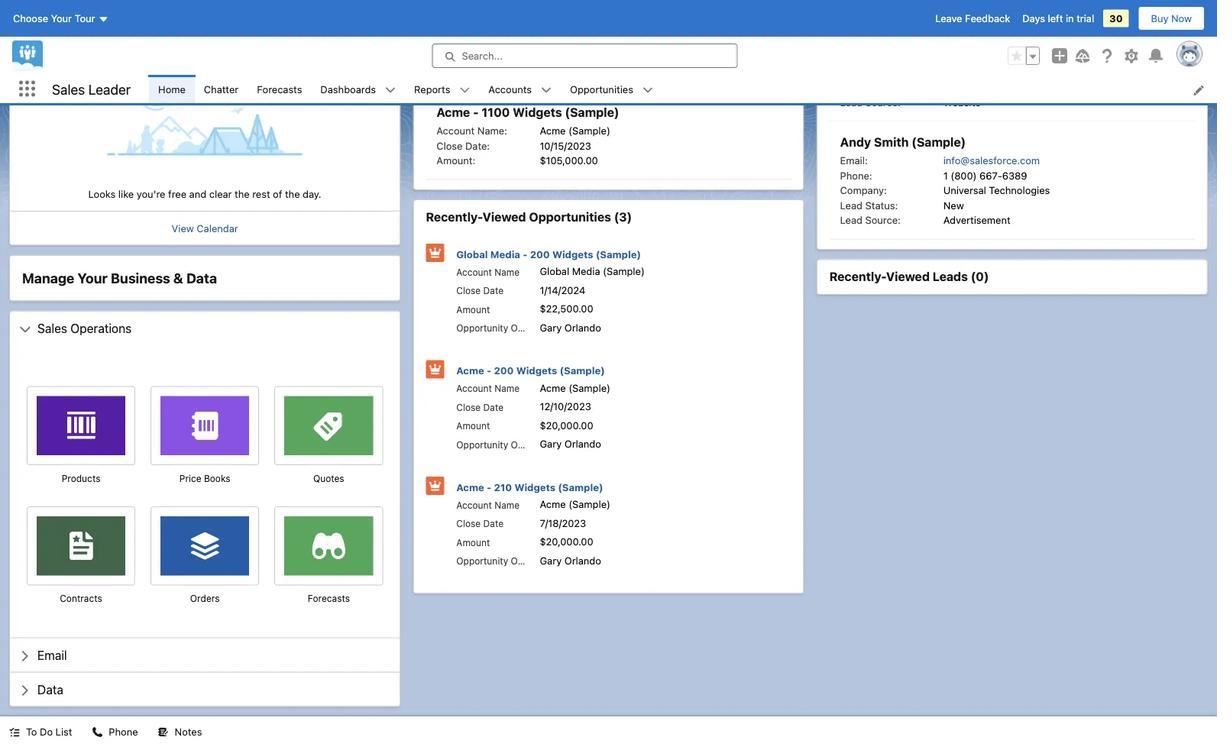 Task type: vqa. For each thing, say whether or not it's contained in the screenshot.
'Email' element
no



Task type: describe. For each thing, give the bounding box(es) containing it.
$20,000.00 for 12/10/2023
[[540, 420, 594, 431]]

account name: for 1100
[[437, 125, 507, 137]]

widgets for 1,200
[[518, 17, 567, 31]]

dashboards
[[321, 83, 376, 95]]

viewed for opportunities
[[483, 210, 526, 225]]

like
[[118, 189, 134, 200]]

status:
[[866, 200, 898, 211]]

quotes
[[313, 473, 344, 484]]

opportunity for 7/18/2023
[[457, 556, 508, 567]]

widgets for 210
[[515, 482, 556, 493]]

reports
[[414, 83, 450, 95]]

account for acme - 1,200 widgets (sample)
[[437, 37, 475, 49]]

events
[[71, 49, 111, 64]]

widgets for 1100
[[513, 105, 562, 120]]

reports list item
[[405, 75, 479, 103]]

lead source: for advertisement
[[840, 215, 901, 226]]

choose your tour
[[13, 13, 95, 24]]

name: for 1100
[[478, 125, 507, 137]]

(800) for andy smith (sample)
[[951, 170, 977, 182]]

1,200
[[482, 17, 515, 31]]

amount for global media - 200 widgets (sample)
[[457, 305, 490, 315]]

name: for 1,200
[[478, 37, 507, 49]]

info@salesforce.com for andy smith (sample)
[[944, 155, 1040, 167]]

amy jordan (sample)
[[840, 17, 969, 31]]

your for manage
[[78, 270, 108, 287]]

&
[[173, 270, 183, 287]]

looks like you're free and clear the rest of the day.
[[88, 189, 322, 200]]

close date for acme - 200 widgets (sample)
[[457, 402, 504, 413]]

contracts button
[[27, 592, 135, 606]]

acme - 210 widgets (sample)
[[457, 482, 603, 493]]

global for global media - 200 widgets (sample)
[[457, 249, 488, 260]]

667- for amy jordan (sample)
[[980, 52, 1003, 63]]

view calendar link
[[172, 223, 238, 234]]

widgets for 200
[[516, 365, 557, 377]]

close date: for 1100
[[437, 140, 490, 152]]

amount: for acme - 1100 widgets (sample)
[[437, 155, 476, 167]]

leave feedback
[[936, 13, 1011, 24]]

to do list
[[26, 726, 72, 738]]

close for acme - 200 widgets (sample)
[[457, 402, 481, 413]]

calendar
[[197, 223, 238, 234]]

acme - 1,200 widgets (sample)
[[437, 17, 625, 31]]

account name for 210
[[457, 500, 520, 511]]

tour
[[75, 13, 95, 24]]

acme (sample) for acme - 1100 widgets (sample)
[[540, 125, 611, 137]]

forecasts inside forecasts 'link'
[[257, 83, 302, 95]]

viewed for leads
[[886, 270, 930, 284]]

text default image inside 'email' dropdown button
[[19, 651, 31, 663]]

buy
[[1151, 13, 1169, 24]]

leads
[[933, 270, 968, 284]]

days
[[1023, 13, 1045, 24]]

account for acme - 200 widgets (sample)
[[457, 384, 492, 394]]

recently-viewed leads (0)
[[830, 270, 989, 284]]

home
[[158, 83, 186, 95]]

info@salesforce.com for amy jordan (sample)
[[944, 37, 1040, 49]]

free
[[168, 189, 187, 200]]

to do list button
[[0, 717, 81, 747]]

account name for 200
[[457, 384, 520, 394]]

company:
[[840, 185, 887, 196]]

sales for sales operations
[[37, 321, 67, 336]]

accounts list item
[[479, 75, 561, 103]]

and
[[189, 189, 206, 200]]

new
[[944, 200, 964, 211]]

text default image inside accounts list item
[[541, 85, 552, 95]]

1 for amy jordan (sample)
[[944, 52, 948, 63]]

text default image for sales operations
[[19, 324, 31, 336]]

enterprise,
[[963, 67, 1013, 78]]

amount: for acme - 1,200 widgets (sample)
[[437, 67, 476, 78]]

global for global media (sample)
[[540, 266, 570, 277]]

data button
[[10, 673, 400, 707]]

amy
[[840, 17, 867, 31]]

now
[[1172, 13, 1192, 24]]

text default image inside the dashboards list item
[[385, 85, 396, 95]]

lead for andy smith (sample)
[[840, 200, 863, 211]]

sales operations
[[37, 321, 132, 336]]

close for acme - 1,200 widgets (sample)
[[437, 52, 463, 63]]

day.
[[303, 189, 322, 200]]

operations
[[70, 321, 132, 336]]

view calendar
[[172, 223, 238, 234]]

6389 for amy jordan (sample)
[[1003, 52, 1028, 63]]

acme - 1100 widgets (sample)
[[437, 105, 619, 120]]

buy now
[[1151, 13, 1192, 24]]

recently- for recently-viewed opportunities (3)
[[426, 210, 483, 225]]

account name for -
[[457, 267, 520, 278]]

choose your tour button
[[12, 6, 110, 31]]

1 the from the left
[[235, 189, 250, 200]]

email: for amy
[[840, 37, 868, 49]]

media for (sample)
[[572, 266, 600, 277]]

lee
[[944, 67, 960, 78]]

your for choose
[[51, 13, 72, 24]]

accounts link
[[479, 75, 541, 103]]

$20,000.00 for 7/18/2023
[[540, 537, 594, 548]]

1/14/2024
[[540, 285, 586, 296]]

date: for 1100
[[465, 140, 490, 152]]

sales leader
[[52, 81, 131, 97]]

orlando for 12/10/2023
[[565, 439, 601, 450]]

chatter link
[[195, 75, 248, 103]]

email
[[37, 648, 67, 663]]

amount for acme - 210 widgets (sample)
[[457, 538, 490, 548]]

leave feedback link
[[936, 13, 1011, 24]]

opportunities list item
[[561, 75, 663, 103]]

name for 210
[[495, 500, 520, 511]]

list
[[56, 726, 72, 738]]

products button
[[27, 472, 135, 486]]

global media (sample)
[[540, 266, 645, 277]]

owner for 7/18/2023
[[511, 556, 539, 567]]

price
[[179, 473, 201, 484]]

2 the from the left
[[285, 189, 300, 200]]

accounts
[[489, 83, 532, 95]]

opportunity for 12/10/2023
[[457, 440, 508, 451]]

notes button
[[149, 717, 211, 747]]

jordan
[[870, 17, 911, 31]]

orders
[[190, 594, 220, 604]]

reports link
[[405, 75, 460, 103]]

10/15/2023
[[540, 140, 591, 152]]

opportunity owner gary orlando for 12/10/2023
[[457, 439, 601, 451]]

data inside dropdown button
[[37, 683, 63, 697]]

acme - 200 widgets (sample)
[[457, 365, 605, 377]]

close for global media - 200 widgets (sample)
[[457, 286, 481, 297]]

quotes button
[[275, 472, 383, 486]]

source: for advertisement
[[866, 215, 901, 226]]

to
[[26, 726, 37, 738]]

account for acme - 1100 widgets (sample)
[[437, 125, 475, 137]]

1100
[[482, 105, 510, 120]]

phone
[[109, 726, 138, 738]]

owner for 1/14/2024
[[511, 323, 539, 334]]

3 lead from the top
[[840, 215, 863, 226]]

1 horizontal spatial data
[[186, 270, 217, 287]]

dashboards list item
[[311, 75, 405, 103]]

acme (sample) for acme - 200 widgets (sample)
[[540, 383, 611, 394]]

6389 for andy smith (sample)
[[1003, 170, 1028, 182]]

recently- for recently-viewed leads (0)
[[830, 270, 886, 284]]

source: for website
[[866, 97, 901, 108]]

view
[[172, 223, 194, 234]]

gary for 1/14/2024
[[540, 322, 562, 334]]

today's
[[22, 49, 68, 64]]

forecasts button
[[275, 592, 383, 606]]

in
[[1066, 13, 1074, 24]]

sales operations button
[[10, 312, 400, 345]]

1 (800) 667-6389 for andy smith (sample)
[[944, 170, 1028, 182]]

standard order image
[[181, 517, 228, 570]]

price books button
[[151, 472, 259, 486]]

dashboards link
[[311, 75, 385, 103]]

210
[[494, 482, 512, 493]]

smith
[[874, 135, 909, 149]]

today's events
[[22, 49, 111, 64]]

products
[[62, 473, 100, 484]]

lead source: for website
[[840, 97, 901, 108]]



Task type: locate. For each thing, give the bounding box(es) containing it.
200
[[530, 249, 550, 260], [494, 365, 514, 377]]

2 1 (800) 667-6389 from the top
[[944, 170, 1028, 182]]

0 vertical spatial source:
[[866, 97, 901, 108]]

7/18/2023
[[540, 518, 586, 529]]

2 account name from the top
[[457, 384, 520, 394]]

acme (sample) up $110,000.00
[[540, 37, 611, 49]]

1 vertical spatial 1
[[944, 170, 948, 182]]

2 vertical spatial account name
[[457, 500, 520, 511]]

close date: down 1100
[[437, 140, 490, 152]]

email: down the amy
[[840, 37, 868, 49]]

text default image inside data dropdown button
[[19, 685, 31, 697]]

1 vertical spatial lead
[[840, 200, 863, 211]]

text default image inside reports list item
[[460, 85, 470, 95]]

1 $20,000.00 from the top
[[540, 420, 594, 431]]

date: down the 1,200
[[465, 52, 490, 63]]

group
[[1008, 47, 1040, 65]]

text default image left 'to'
[[9, 727, 20, 738]]

0 vertical spatial close date:
[[437, 52, 490, 63]]

1 vertical spatial viewed
[[886, 270, 930, 284]]

1 (800) 667-6389 for amy jordan (sample)
[[944, 52, 1028, 63]]

gary for 7/18/2023
[[540, 555, 562, 567]]

1 vertical spatial owner
[[511, 440, 539, 451]]

1 1 from the top
[[944, 52, 948, 63]]

global down global media - 200 widgets (sample)
[[540, 266, 570, 277]]

the right of
[[285, 189, 300, 200]]

2 gary from the top
[[540, 439, 562, 450]]

1 6389 from the top
[[1003, 52, 1028, 63]]

standard quote image
[[305, 397, 352, 450]]

1 account name from the top
[[457, 267, 520, 278]]

date down 210
[[483, 519, 504, 530]]

info@salesforce.com link
[[944, 37, 1040, 49], [944, 155, 1040, 167]]

2 vertical spatial date
[[483, 519, 504, 530]]

widgets up '12/10/2023'
[[516, 365, 557, 377]]

2 vertical spatial name
[[495, 500, 520, 511]]

name: up search...
[[478, 37, 507, 49]]

name down 210
[[495, 500, 520, 511]]

text default image left notes
[[158, 727, 169, 738]]

standard forecasting3 image
[[305, 517, 352, 570]]

1 account name: from the top
[[437, 37, 507, 49]]

1 vertical spatial close date:
[[437, 140, 490, 152]]

lead up andy
[[840, 97, 863, 108]]

1 horizontal spatial recently-
[[830, 270, 886, 284]]

$20,000.00 down 7/18/2023
[[540, 537, 594, 548]]

global down recently-viewed opportunities (3)
[[457, 249, 488, 260]]

name for -
[[495, 267, 520, 278]]

1 acme (sample) from the top
[[540, 37, 611, 49]]

0 vertical spatial your
[[51, 13, 72, 24]]

2 $20,000.00 from the top
[[540, 537, 594, 548]]

standard contract image
[[58, 517, 105, 570]]

0 vertical spatial 6389
[[1003, 52, 1028, 63]]

1 horizontal spatial 200
[[530, 249, 550, 260]]

12/10/2023
[[540, 401, 591, 413]]

date
[[483, 286, 504, 297], [483, 402, 504, 413], [483, 519, 504, 530]]

viewed up global media - 200 widgets (sample)
[[483, 210, 526, 225]]

0 vertical spatial media
[[491, 249, 520, 260]]

info@salesforce.com up universal technologies at the top of page
[[944, 155, 1040, 167]]

close date for global media - 200 widgets (sample)
[[457, 286, 504, 297]]

2 1 from the top
[[944, 170, 948, 182]]

standard product2 image
[[58, 397, 105, 450]]

name down global media - 200 widgets (sample)
[[495, 267, 520, 278]]

opportunity owner gary orlando for 1/14/2024
[[457, 322, 601, 334]]

rest
[[252, 189, 270, 200]]

andy
[[840, 135, 871, 149]]

info@salesforce.com link up universal technologies at the top of page
[[944, 155, 1040, 167]]

text default image
[[385, 85, 396, 95], [19, 324, 31, 336], [92, 727, 103, 738], [158, 727, 169, 738]]

account
[[437, 37, 475, 49], [437, 125, 475, 137], [457, 267, 492, 278], [457, 384, 492, 394], [457, 500, 492, 511]]

sales for sales leader
[[52, 81, 85, 97]]

3 owner from the top
[[511, 556, 539, 567]]

1 vertical spatial 1 (800) 667-6389
[[944, 170, 1028, 182]]

3 orlando from the top
[[565, 555, 601, 567]]

1 vertical spatial lead source:
[[840, 215, 901, 226]]

(800) up the lee
[[951, 52, 977, 63]]

price books
[[179, 473, 230, 484]]

orlando for 1/14/2024
[[565, 322, 601, 334]]

30
[[1110, 13, 1123, 24]]

1 email: from the top
[[840, 37, 868, 49]]

orlando down $22,500.00
[[565, 322, 601, 334]]

2 email: from the top
[[840, 155, 868, 167]]

2 vertical spatial opportunity owner gary orlando
[[457, 555, 601, 567]]

home link
[[149, 75, 195, 103]]

0 vertical spatial sales
[[52, 81, 85, 97]]

2 opportunity from the top
[[457, 440, 508, 451]]

account for acme - 210 widgets (sample)
[[457, 500, 492, 511]]

0 horizontal spatial data
[[37, 683, 63, 697]]

(3)
[[614, 210, 632, 225]]

1 close date from the top
[[457, 286, 504, 297]]

source:
[[866, 97, 901, 108], [866, 215, 901, 226]]

2 source: from the top
[[866, 215, 901, 226]]

text default image left "phone"
[[92, 727, 103, 738]]

2 (800) from the top
[[951, 170, 977, 182]]

- for 1100
[[473, 105, 479, 120]]

0 vertical spatial amount:
[[437, 67, 476, 78]]

1 vertical spatial amount
[[457, 421, 490, 432]]

account name down global media - 200 widgets (sample)
[[457, 267, 520, 278]]

0 vertical spatial info@salesforce.com
[[944, 37, 1040, 49]]

2 lead source: from the top
[[840, 215, 901, 226]]

1 horizontal spatial global
[[540, 266, 570, 277]]

1 vertical spatial account name
[[457, 384, 520, 394]]

2 close date from the top
[[457, 402, 504, 413]]

1 vertical spatial forecasts
[[308, 594, 350, 604]]

1 vertical spatial opportunity owner gary orlando
[[457, 439, 601, 451]]

opportunities link
[[561, 75, 643, 103]]

2 vertical spatial orlando
[[565, 555, 601, 567]]

$105,000.00
[[540, 155, 598, 167]]

date for -
[[483, 286, 504, 297]]

1 horizontal spatial forecasts
[[308, 594, 350, 604]]

amount: up reports
[[437, 67, 476, 78]]

1 vertical spatial opportunity
[[457, 440, 508, 451]]

0 vertical spatial lead
[[840, 97, 863, 108]]

0 vertical spatial 667-
[[980, 52, 1003, 63]]

trial
[[1077, 13, 1095, 24]]

books
[[204, 473, 230, 484]]

1 vertical spatial $20,000.00
[[540, 537, 594, 548]]

clear
[[209, 189, 232, 200]]

2 name: from the top
[[478, 125, 507, 137]]

date: down 1100
[[465, 140, 490, 152]]

0 vertical spatial opportunities
[[570, 83, 634, 95]]

acme (sample) up '12/10/2023'
[[540, 383, 611, 394]]

1 up universal
[[944, 170, 948, 182]]

0 vertical spatial global
[[457, 249, 488, 260]]

name:
[[478, 37, 507, 49], [478, 125, 507, 137]]

account name: up search...
[[437, 37, 507, 49]]

1 amount: from the top
[[437, 67, 476, 78]]

owner down acme - 210 widgets (sample)
[[511, 556, 539, 567]]

667- up universal technologies at the top of page
[[980, 170, 1003, 182]]

text default image inside opportunities list item
[[643, 85, 653, 95]]

sales down today's events
[[52, 81, 85, 97]]

2 lead from the top
[[840, 200, 863, 211]]

forecasts link
[[248, 75, 311, 103]]

sales
[[52, 81, 85, 97], [37, 321, 67, 336]]

andy smith (sample)
[[840, 135, 966, 149]]

0 vertical spatial name
[[495, 267, 520, 278]]

media
[[491, 249, 520, 260], [572, 266, 600, 277]]

opportunities
[[570, 83, 634, 95], [529, 210, 611, 225]]

0 vertical spatial recently-
[[426, 210, 483, 225]]

0 horizontal spatial global
[[457, 249, 488, 260]]

0 horizontal spatial 200
[[494, 365, 514, 377]]

1 opportunity from the top
[[457, 323, 508, 334]]

media up 1/14/2024
[[572, 266, 600, 277]]

account name down the acme - 200 widgets (sample)
[[457, 384, 520, 394]]

text default image right reports
[[460, 85, 470, 95]]

amount for acme - 200 widgets (sample)
[[457, 421, 490, 432]]

acme (sample) up 7/18/2023
[[540, 499, 611, 511]]

2 date from the top
[[483, 402, 504, 413]]

0 vertical spatial orlando
[[565, 322, 601, 334]]

acme (sample) up 10/15/2023
[[540, 125, 611, 137]]

lead source: up andy
[[840, 97, 901, 108]]

source: up smith at top
[[866, 97, 901, 108]]

text default image
[[460, 85, 470, 95], [541, 85, 552, 95], [643, 85, 653, 95], [19, 651, 31, 663], [19, 685, 31, 697], [9, 727, 20, 738]]

account for global media - 200 widgets (sample)
[[457, 267, 492, 278]]

feedback
[[965, 13, 1011, 24]]

(800) up universal
[[951, 170, 977, 182]]

0 vertical spatial opportunity owner gary orlando
[[457, 322, 601, 334]]

1 vertical spatial recently-
[[830, 270, 886, 284]]

lead for amy jordan (sample)
[[840, 97, 863, 108]]

global media - 200 widgets (sample)
[[457, 249, 641, 260]]

3 opportunity owner gary orlando from the top
[[457, 555, 601, 567]]

opportunities down the search... button
[[570, 83, 634, 95]]

opportunity owner gary orlando up acme - 210 widgets (sample)
[[457, 439, 601, 451]]

0 vertical spatial email:
[[840, 37, 868, 49]]

1 vertical spatial close date
[[457, 402, 504, 413]]

1 up the lee
[[944, 52, 948, 63]]

3 close date from the top
[[457, 519, 504, 530]]

orlando for 7/18/2023
[[565, 555, 601, 567]]

list containing home
[[149, 75, 1217, 103]]

owner
[[511, 323, 539, 334], [511, 440, 539, 451], [511, 556, 539, 567]]

2 vertical spatial close date
[[457, 519, 504, 530]]

text default image up 'to'
[[19, 685, 31, 697]]

account name down 210
[[457, 500, 520, 511]]

1 owner from the top
[[511, 323, 539, 334]]

1 vertical spatial sales
[[37, 321, 67, 336]]

667- up enterprise,
[[980, 52, 1003, 63]]

lead source: down 'lead status:' on the right top of the page
[[840, 215, 901, 226]]

2 vertical spatial opportunity
[[457, 556, 508, 567]]

667- for andy smith (sample)
[[980, 170, 1003, 182]]

2 6389 from the top
[[1003, 170, 1028, 182]]

1 vertical spatial info@salesforce.com
[[944, 155, 1040, 167]]

0 vertical spatial owner
[[511, 323, 539, 334]]

info@salesforce.com link for andy smith (sample)
[[944, 155, 1040, 167]]

1 date from the top
[[483, 286, 504, 297]]

list
[[149, 75, 1217, 103]]

2 info@salesforce.com from the top
[[944, 155, 1040, 167]]

amount: down reports list item
[[437, 155, 476, 167]]

1 vertical spatial data
[[37, 683, 63, 697]]

1 close date: from the top
[[437, 52, 490, 63]]

lead down company:
[[840, 200, 863, 211]]

date down global media - 200 widgets (sample)
[[483, 286, 504, 297]]

0 horizontal spatial forecasts
[[257, 83, 302, 95]]

1
[[944, 52, 948, 63], [944, 170, 948, 182]]

$20,000.00 down '12/10/2023'
[[540, 420, 594, 431]]

widgets
[[518, 17, 567, 31], [513, 105, 562, 120], [553, 249, 594, 260], [516, 365, 557, 377], [515, 482, 556, 493]]

0 horizontal spatial viewed
[[483, 210, 526, 225]]

1 vertical spatial opportunities
[[529, 210, 611, 225]]

1 vertical spatial name:
[[478, 125, 507, 137]]

2 acme (sample) from the top
[[540, 125, 611, 137]]

lead down 'lead status:' on the right top of the page
[[840, 215, 863, 226]]

close date for acme - 210 widgets (sample)
[[457, 519, 504, 530]]

looks
[[88, 189, 116, 200]]

viewed left the leads at the right top of page
[[886, 270, 930, 284]]

data right "&"
[[186, 270, 217, 287]]

sales left 'operations'
[[37, 321, 67, 336]]

account name: down 1100
[[437, 125, 507, 137]]

text default image inside sales operations dropdown button
[[19, 324, 31, 336]]

owner for 12/10/2023
[[511, 440, 539, 451]]

your left tour
[[51, 13, 72, 24]]

global
[[457, 249, 488, 260], [540, 266, 570, 277]]

2 owner from the top
[[511, 440, 539, 451]]

1 info@salesforce.com link from the top
[[944, 37, 1040, 49]]

- for 210
[[487, 482, 492, 493]]

info@salesforce.com down "feedback"
[[944, 37, 1040, 49]]

orlando
[[565, 322, 601, 334], [565, 439, 601, 450], [565, 555, 601, 567]]

inc
[[1016, 67, 1030, 78]]

1 for andy smith (sample)
[[944, 170, 948, 182]]

close date: for 1,200
[[437, 52, 490, 63]]

1 vertical spatial 667-
[[980, 170, 1003, 182]]

widgets down accounts list item on the left top of the page
[[513, 105, 562, 120]]

1 (800) 667-6389
[[944, 52, 1028, 63], [944, 170, 1028, 182]]

2 account name: from the top
[[437, 125, 507, 137]]

0 vertical spatial name:
[[478, 37, 507, 49]]

name for 200
[[495, 384, 520, 394]]

3 opportunity from the top
[[457, 556, 508, 567]]

forecasts
[[257, 83, 302, 95], [308, 594, 350, 604]]

- for 1,200
[[473, 17, 479, 31]]

date for 210
[[483, 519, 504, 530]]

2 667- from the top
[[980, 170, 1003, 182]]

2 close date: from the top
[[437, 140, 490, 152]]

orlando down '12/10/2023'
[[565, 439, 601, 450]]

universal
[[944, 185, 986, 196]]

days left in trial
[[1023, 13, 1095, 24]]

info@salesforce.com link for amy jordan (sample)
[[944, 37, 1040, 49]]

orlando down 7/18/2023
[[565, 555, 601, 567]]

1 (800) 667-6389 up lee enterprise, inc
[[944, 52, 1028, 63]]

amount
[[457, 305, 490, 315], [457, 421, 490, 432], [457, 538, 490, 548]]

1 vertical spatial source:
[[866, 215, 901, 226]]

opportunities up global media - 200 widgets (sample)
[[529, 210, 611, 225]]

acme (sample) for acme - 210 widgets (sample)
[[540, 499, 611, 511]]

text default image for notes
[[158, 727, 169, 738]]

buy now button
[[1138, 6, 1205, 31]]

1 horizontal spatial viewed
[[886, 270, 930, 284]]

gary down '12/10/2023'
[[540, 439, 562, 450]]

text default image left the reports link
[[385, 85, 396, 95]]

3 gary from the top
[[540, 555, 562, 567]]

1 horizontal spatial media
[[572, 266, 600, 277]]

close for acme - 1100 widgets (sample)
[[437, 140, 463, 152]]

1 (800) 667-6389 up universal technologies at the top of page
[[944, 170, 1028, 182]]

acme (sample) for acme - 1,200 widgets (sample)
[[540, 37, 611, 49]]

text default image inside the to do list button
[[9, 727, 20, 738]]

1 name from the top
[[495, 267, 520, 278]]

name: down 1100
[[478, 125, 507, 137]]

sales inside dropdown button
[[37, 321, 67, 336]]

2 vertical spatial owner
[[511, 556, 539, 567]]

2 orlando from the top
[[565, 439, 601, 450]]

widgets up the global media (sample)
[[553, 249, 594, 260]]

-
[[473, 17, 479, 31], [473, 105, 479, 120], [523, 249, 528, 260], [487, 365, 492, 377], [487, 482, 492, 493]]

$20,000.00
[[540, 420, 594, 431], [540, 537, 594, 548]]

lee enterprise, inc
[[944, 67, 1030, 78]]

1 vertical spatial date
[[483, 402, 504, 413]]

1 lead from the top
[[840, 97, 863, 108]]

leader
[[89, 81, 131, 97]]

2 amount from the top
[[457, 421, 490, 432]]

lead status:
[[840, 200, 898, 211]]

orders button
[[151, 592, 259, 606]]

1 name: from the top
[[478, 37, 507, 49]]

media down recently-viewed opportunities (3)
[[491, 249, 520, 260]]

2 vertical spatial amount
[[457, 538, 490, 548]]

manage your business & data
[[22, 270, 217, 287]]

1 orlando from the top
[[565, 322, 601, 334]]

1 vertical spatial 6389
[[1003, 170, 1028, 182]]

0 vertical spatial opportunity
[[457, 323, 508, 334]]

1 vertical spatial account name:
[[437, 125, 507, 137]]

notes
[[175, 726, 202, 738]]

0 vertical spatial 1
[[944, 52, 948, 63]]

3 acme (sample) from the top
[[540, 383, 611, 394]]

0 vertical spatial date:
[[465, 52, 490, 63]]

0 vertical spatial amount
[[457, 305, 490, 315]]

1 lead source: from the top
[[840, 97, 901, 108]]

0 horizontal spatial recently-
[[426, 210, 483, 225]]

1 vertical spatial email:
[[840, 155, 868, 167]]

3 name from the top
[[495, 500, 520, 511]]

forecasts right chatter
[[257, 83, 302, 95]]

email: up the phone:
[[840, 155, 868, 167]]

website
[[944, 97, 981, 108]]

0 vertical spatial close date
[[457, 286, 504, 297]]

1 vertical spatial name
[[495, 384, 520, 394]]

date: for 1,200
[[465, 52, 490, 63]]

4 acme (sample) from the top
[[540, 499, 611, 511]]

1 vertical spatial orlando
[[565, 439, 601, 450]]

1 667- from the top
[[980, 52, 1003, 63]]

standard pricebook2 image
[[181, 397, 228, 450]]

2 vertical spatial gary
[[540, 555, 562, 567]]

0 vertical spatial date
[[483, 286, 504, 297]]

your inside 'choose your tour' popup button
[[51, 13, 72, 24]]

6389 up inc
[[1003, 52, 1028, 63]]

widgets right 210
[[515, 482, 556, 493]]

media for -
[[491, 249, 520, 260]]

2 vertical spatial lead
[[840, 215, 863, 226]]

1 vertical spatial (800)
[[951, 170, 977, 182]]

opportunity for 1/14/2024
[[457, 323, 508, 334]]

0 horizontal spatial your
[[51, 13, 72, 24]]

opportunity owner gary orlando down $22,500.00
[[457, 322, 601, 334]]

- for 200
[[487, 365, 492, 377]]

1 vertical spatial global
[[540, 266, 570, 277]]

0 vertical spatial gary
[[540, 322, 562, 334]]

2 amount: from the top
[[437, 155, 476, 167]]

6389
[[1003, 52, 1028, 63], [1003, 170, 1028, 182]]

email: for andy
[[840, 155, 868, 167]]

1 horizontal spatial your
[[78, 270, 108, 287]]

0 vertical spatial data
[[186, 270, 217, 287]]

1 1 (800) 667-6389 from the top
[[944, 52, 1028, 63]]

1 horizontal spatial the
[[285, 189, 300, 200]]

close for acme - 210 widgets (sample)
[[457, 519, 481, 530]]

of
[[273, 189, 282, 200]]

search... button
[[432, 44, 738, 68]]

text default image down the manage
[[19, 324, 31, 336]]

3 account name from the top
[[457, 500, 520, 511]]

your right the manage
[[78, 270, 108, 287]]

2 name from the top
[[495, 384, 520, 394]]

1 date: from the top
[[465, 52, 490, 63]]

3 date from the top
[[483, 519, 504, 530]]

data down email
[[37, 683, 63, 697]]

leave
[[936, 13, 963, 24]]

opportunity owner gary orlando for 7/18/2023
[[457, 555, 601, 567]]

text default image for phone
[[92, 727, 103, 738]]

opportunity owner gary orlando down 7/18/2023
[[457, 555, 601, 567]]

text default image inside 'phone' button
[[92, 727, 103, 738]]

0 vertical spatial 200
[[530, 249, 550, 260]]

you're
[[137, 189, 165, 200]]

forecasts down standard forecasting3 image
[[308, 594, 350, 604]]

search...
[[462, 50, 503, 62]]

universal technologies
[[944, 185, 1050, 196]]

account name: for 1,200
[[437, 37, 507, 49]]

0 vertical spatial account name:
[[437, 37, 507, 49]]

0 vertical spatial viewed
[[483, 210, 526, 225]]

2 date: from the top
[[465, 140, 490, 152]]

left
[[1048, 13, 1063, 24]]

text default image left email
[[19, 651, 31, 663]]

phone button
[[83, 717, 147, 747]]

chatter
[[204, 83, 239, 95]]

1 source: from the top
[[866, 97, 901, 108]]

1 vertical spatial your
[[78, 270, 108, 287]]

forecasts inside forecasts button
[[308, 594, 350, 604]]

1 vertical spatial 200
[[494, 365, 514, 377]]

1 info@salesforce.com from the top
[[944, 37, 1040, 49]]

2 opportunity owner gary orlando from the top
[[457, 439, 601, 451]]

1 vertical spatial gary
[[540, 439, 562, 450]]

phone:
[[840, 170, 873, 182]]

$22,500.00
[[540, 303, 593, 315]]

widgets right the 1,200
[[518, 17, 567, 31]]

opportunities inside list item
[[570, 83, 634, 95]]

owner up the acme - 200 widgets (sample)
[[511, 323, 539, 334]]

gary down $22,500.00
[[540, 322, 562, 334]]

manage
[[22, 270, 74, 287]]

6389 up technologies
[[1003, 170, 1028, 182]]

1 (800) from the top
[[951, 52, 977, 63]]

0 vertical spatial (800)
[[951, 52, 977, 63]]

0 vertical spatial info@salesforce.com link
[[944, 37, 1040, 49]]

close date
[[457, 286, 504, 297], [457, 402, 504, 413], [457, 519, 504, 530]]

the left rest
[[235, 189, 250, 200]]

text default image down the search... button
[[643, 85, 653, 95]]

0 vertical spatial 1 (800) 667-6389
[[944, 52, 1028, 63]]

1 vertical spatial amount:
[[437, 155, 476, 167]]

1 vertical spatial date:
[[465, 140, 490, 152]]

0 horizontal spatial the
[[235, 189, 250, 200]]

$110,000.00
[[540, 67, 597, 78]]

amount:
[[437, 67, 476, 78], [437, 155, 476, 167]]

0 vertical spatial forecasts
[[257, 83, 302, 95]]

info@salesforce.com link down "feedback"
[[944, 37, 1040, 49]]

(800) for amy jordan (sample)
[[951, 52, 977, 63]]

gary down 7/18/2023
[[540, 555, 562, 567]]

source: down status:
[[866, 215, 901, 226]]

date for 200
[[483, 402, 504, 413]]

gary for 12/10/2023
[[540, 439, 562, 450]]

text default image down $110,000.00
[[541, 85, 552, 95]]

1 amount from the top
[[457, 305, 490, 315]]

3 amount from the top
[[457, 538, 490, 548]]

name down the acme - 200 widgets (sample)
[[495, 384, 520, 394]]

0 vertical spatial lead source:
[[840, 97, 901, 108]]

1 opportunity owner gary orlando from the top
[[457, 322, 601, 334]]

your
[[51, 13, 72, 24], [78, 270, 108, 287]]

text default image inside notes button
[[158, 727, 169, 738]]

owner up acme - 210 widgets (sample)
[[511, 440, 539, 451]]

1 vertical spatial info@salesforce.com link
[[944, 155, 1040, 167]]

0 vertical spatial $20,000.00
[[540, 420, 594, 431]]

email:
[[840, 37, 868, 49], [840, 155, 868, 167]]

date down the acme - 200 widgets (sample)
[[483, 402, 504, 413]]

choose
[[13, 13, 48, 24]]

close date: up reports list item
[[437, 52, 490, 63]]

2 info@salesforce.com link from the top
[[944, 155, 1040, 167]]

1 gary from the top
[[540, 322, 562, 334]]

(0)
[[971, 270, 989, 284]]



